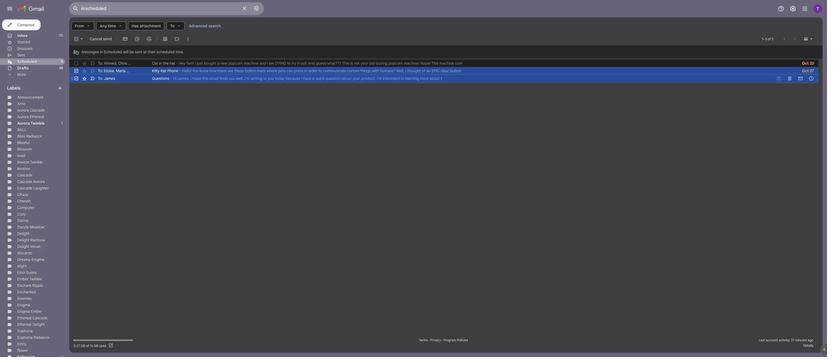 Task type: locate. For each thing, give the bounding box(es) containing it.
to: for eloise
[[98, 68, 103, 73]]

... for to: ahmed , chris ...
[[128, 61, 131, 66]]

idea!
[[441, 68, 449, 73]]

main content
[[69, 17, 823, 353]]

0 horizontal spatial machine
[[244, 61, 259, 66]]

elixir sunny link
[[17, 270, 37, 275]]

1 horizontal spatial to
[[287, 61, 291, 66]]

move to inbox image
[[163, 36, 168, 42]]

2 vertical spatial to:
[[98, 76, 103, 81]]

1 vertical spatial 27
[[791, 338, 795, 342]]

labels navigation
[[0, 17, 69, 357]]

0 vertical spatial scheduled
[[104, 49, 122, 54]]

gmail image
[[17, 3, 47, 14]]

0 horizontal spatial 3
[[61, 60, 63, 64]]

to:
[[98, 61, 103, 66], [98, 68, 103, 73], [98, 76, 103, 81]]

cascade up aurora ethereal link
[[30, 108, 45, 113]]

1 horizontal spatial 27
[[810, 68, 814, 73]]

1 horizontal spatial button
[[450, 68, 461, 73]]

oct
[[802, 61, 809, 66], [802, 68, 809, 73]]

row up t
[[69, 67, 819, 75]]

your down certain at left
[[353, 76, 360, 81]]

scheduled inside labels navigation
[[17, 59, 37, 64]]

follow link to manage storage image
[[108, 343, 114, 348]]

None checkbox
[[74, 36, 79, 42], [74, 76, 79, 81], [74, 36, 79, 42], [74, 76, 79, 81]]

hey
[[179, 61, 186, 66]]

0 vertical spatial of
[[768, 37, 771, 41]]

27 right activity:
[[791, 338, 795, 342]]

these
[[234, 68, 244, 73]]

...
[[128, 61, 131, 66], [127, 68, 130, 73]]

0 horizontal spatial of
[[86, 344, 89, 348]]

1 row from the top
[[69, 60, 819, 67]]

this left is
[[342, 61, 349, 66]]

hi
[[173, 76, 177, 81]]

1 vertical spatial 1
[[62, 121, 63, 125]]

cascade
[[30, 108, 45, 113], [17, 173, 32, 178], [17, 179, 32, 184], [17, 186, 32, 191], [32, 316, 48, 321]]

1
[[762, 37, 763, 41], [62, 121, 63, 125]]

hello!
[[182, 68, 192, 73]]

1 vertical spatial ,
[[114, 68, 115, 73]]

this up epic
[[432, 61, 439, 66]]

main menu image
[[6, 5, 13, 12]]

rainbow
[[30, 238, 45, 243]]

popcorn up these
[[228, 61, 243, 66]]

0 horizontal spatial a
[[217, 61, 219, 66]]

oct 23
[[802, 61, 814, 66]]

1 oct from the top
[[802, 61, 809, 66]]

· right terms link
[[429, 338, 430, 342]]

0 vertical spatial oct
[[802, 61, 809, 66]]

enchant ripple link
[[17, 283, 43, 288]]

cat
[[152, 61, 158, 66]]

0 vertical spatial euphoria
[[17, 329, 33, 334]]

you down where
[[268, 76, 274, 81]]

dance link
[[17, 218, 28, 223]]

enigma for enigma ember
[[17, 309, 30, 314]]

phone
[[167, 68, 178, 73]]

of right '–'
[[768, 37, 771, 41]]

1 you from the left
[[229, 76, 235, 81]]

brother
[[17, 166, 30, 171]]

about left t
[[430, 76, 440, 81]]

time
[[108, 24, 116, 28]]

this
[[342, 61, 349, 66], [432, 61, 439, 66]]

is
[[350, 61, 353, 66]]

cancel send
[[90, 37, 112, 41]]

2 vertical spatial to
[[263, 76, 267, 81]]

radiance down ethereal delight
[[34, 335, 49, 340]]

delight up discardo link at left bottom
[[17, 244, 29, 249]]

enigma down enemies
[[17, 303, 30, 308]]

enchanted link
[[17, 290, 36, 295]]

to
[[287, 61, 291, 66], [319, 68, 322, 73], [263, 76, 267, 81]]

ember up 'enchant'
[[17, 277, 28, 282]]

0 vertical spatial ...
[[128, 61, 131, 66]]

delight
[[17, 231, 29, 236], [17, 238, 29, 243], [17, 244, 29, 249], [33, 322, 45, 327]]

0 horizontal spatial scheduled
[[17, 59, 37, 64]]

drafts link
[[17, 66, 29, 71]]

2 vertical spatial twinkle
[[29, 277, 42, 282]]

2 i'm from the left
[[377, 76, 382, 81]]

to down "mats"
[[263, 76, 267, 81]]

... for to: eloise , maria ...
[[127, 68, 130, 73]]

... right chris
[[128, 61, 131, 66]]

delight for delight rainbow
[[17, 238, 29, 243]]

0 horizontal spatial popcorn
[[228, 61, 243, 66]]

3 inside labels navigation
[[61, 60, 63, 64]]

0 horizontal spatial about
[[342, 76, 352, 81]]

2 machine from the left
[[440, 61, 454, 66]]

1 horizontal spatial about
[[430, 76, 440, 81]]

1 inside labels navigation
[[62, 121, 63, 125]]

2 this from the left
[[432, 61, 439, 66]]

1 horizontal spatial 3
[[765, 37, 767, 41]]

mark as unread image
[[123, 36, 128, 42]]

1 vertical spatial your
[[353, 76, 360, 81]]

row up the idea!
[[69, 60, 819, 67]]

a right have
[[312, 76, 315, 81]]

aurora for aurora cascade
[[17, 108, 29, 113]]

1 horizontal spatial ember
[[31, 309, 42, 314]]

more
[[420, 76, 429, 81]]

button down com
[[450, 68, 461, 73]]

old-
[[369, 61, 376, 66]]

1 horizontal spatial 1
[[762, 37, 763, 41]]

0 vertical spatial twinkle
[[31, 121, 45, 126]]

cascade down cascade link
[[17, 179, 32, 184]]

eloise
[[104, 68, 114, 73]]

0 vertical spatial a
[[217, 61, 219, 66]]

twinkle for aurora twinkle
[[31, 121, 45, 126]]

computer
[[17, 205, 35, 210]]

oct down oct 23
[[802, 68, 809, 73]]

aurora down arno
[[17, 108, 29, 113]]

just
[[197, 61, 203, 66]]

- left hello!
[[179, 68, 181, 73]]

you
[[229, 76, 235, 81], [268, 76, 274, 81]]

·
[[429, 338, 430, 342], [442, 338, 443, 342]]

button up writing
[[245, 68, 256, 73]]

i'm right well.
[[245, 76, 250, 81]]

ethereal for cascade
[[17, 316, 32, 321]]

things
[[360, 68, 371, 73]]

elight
[[17, 264, 27, 269]]

0 vertical spatial radiance
[[26, 134, 42, 139]]

0 horizontal spatial ember
[[17, 277, 28, 282]]

scheduled up to: ahmed , chris ...
[[104, 49, 122, 54]]

scheduled
[[104, 49, 122, 54], [17, 59, 37, 64]]

delight down dazzle
[[17, 231, 29, 236]]

enigma down enigma link
[[17, 309, 30, 314]]

you down are
[[229, 76, 235, 81]]

Search mail text field
[[81, 6, 238, 11]]

1 vertical spatial enigma
[[17, 303, 30, 308]]

you
[[192, 68, 199, 73]]

machine left and
[[244, 61, 259, 66]]

to left try
[[287, 61, 291, 66]]

in left the
[[159, 61, 162, 66]]

terms · privacy · program policies
[[419, 338, 468, 342]]

today
[[275, 76, 285, 81]]

and
[[260, 61, 266, 66]]

footer containing terms
[[69, 338, 819, 348]]

gb right 0.27
[[81, 344, 85, 348]]

gb right 15
[[94, 344, 98, 348]]

, left chris
[[116, 61, 117, 66]]

2 vertical spatial ethereal
[[17, 322, 32, 327]]

1 vertical spatial -
[[179, 68, 181, 73]]

in left order
[[304, 68, 307, 73]]

last account activity: 27 minutes ago details
[[759, 338, 814, 348]]

of left 15
[[86, 344, 89, 348]]

1 vertical spatial to
[[319, 68, 322, 73]]

2 vertical spatial -
[[170, 76, 172, 81]]

your right not
[[361, 61, 368, 66]]

radiance for bliss radiance
[[26, 134, 42, 139]]

2 gb from the left
[[94, 344, 98, 348]]

1 horizontal spatial -
[[176, 61, 178, 66]]

1 vertical spatial scheduled
[[17, 59, 37, 64]]

breeze twinkle link
[[17, 160, 43, 165]]

labels image
[[175, 36, 180, 42]]

ethereal down aurora cascade link
[[30, 114, 44, 119]]

1 vertical spatial ember
[[31, 309, 42, 314]]

0 horizontal spatial button
[[245, 68, 256, 73]]

None checkbox
[[74, 61, 79, 66], [74, 68, 79, 74], [74, 61, 79, 66], [74, 68, 79, 74]]

euphoria down euphoria link
[[17, 335, 33, 340]]

1 gb from the left
[[81, 344, 85, 348]]

1 horizontal spatial i'm
[[377, 76, 382, 81]]

2 euphoria from the top
[[17, 335, 33, 340]]

kitty
[[152, 68, 160, 73]]

breeze
[[17, 160, 29, 165]]

2 oct from the top
[[802, 68, 809, 73]]

delight velvet link
[[17, 244, 41, 249]]

delight for the delight link
[[17, 231, 29, 236]]

i left have
[[301, 76, 302, 81]]

settings image
[[790, 5, 797, 12]]

enchanted
[[17, 290, 36, 295]]

arno link
[[17, 101, 26, 106]]

fam!
[[186, 61, 194, 66]]

about
[[342, 76, 352, 81], [430, 76, 440, 81]]

there
[[218, 68, 227, 73]]

1 horizontal spatial popcorn
[[389, 61, 403, 66]]

ball
[[17, 127, 26, 132]]

scheduled up drafts
[[17, 59, 37, 64]]

1 vertical spatial ethereal
[[17, 316, 32, 321]]

mats
[[257, 68, 266, 73]]

0 vertical spatial ethereal
[[30, 114, 44, 119]]

2 about from the left
[[430, 76, 440, 81]]

0 horizontal spatial you
[[229, 76, 235, 81]]

a
[[217, 61, 219, 66], [312, 76, 315, 81]]

to: left eloise
[[98, 68, 103, 73]]

- right hat
[[176, 61, 178, 66]]

0 vertical spatial 1
[[762, 37, 763, 41]]

1 horizontal spatial gb
[[94, 344, 98, 348]]

i left hope
[[191, 76, 192, 81]]

1 vertical spatial to:
[[98, 68, 103, 73]]

enigma down velvet
[[31, 257, 44, 262]]

2 vertical spatial enigma
[[17, 309, 30, 314]]

0 horizontal spatial -
[[170, 76, 172, 81]]

of
[[768, 37, 771, 41], [422, 68, 426, 73], [86, 344, 89, 348]]

, left maria
[[114, 68, 115, 73]]

1 horizontal spatial machine
[[440, 61, 454, 66]]

2 to: from the top
[[98, 68, 103, 73]]

1 horizontal spatial your
[[361, 61, 368, 66]]

a left "new"
[[217, 61, 219, 66]]

euphoria radiance link
[[17, 335, 49, 340]]

to: left ahmed
[[98, 61, 103, 66]]

1 euphoria from the top
[[17, 329, 33, 334]]

ethereal down enigma ember
[[17, 316, 32, 321]]

1 horizontal spatial scheduled
[[104, 49, 122, 54]]

cascade down brother link
[[17, 173, 32, 178]]

footer
[[69, 338, 819, 348]]

27 inside last account activity: 27 minutes ago details
[[791, 338, 795, 342]]

0 horizontal spatial this
[[342, 61, 349, 66]]

1 vertical spatial oct
[[802, 68, 809, 73]]

0 horizontal spatial i'm
[[245, 76, 250, 81]]

their
[[148, 49, 156, 54]]

aurora twinkle
[[17, 121, 45, 126]]

1 · from the left
[[429, 338, 430, 342]]

1 vertical spatial of
[[422, 68, 426, 73]]

1 button from the left
[[245, 68, 256, 73]]

· right the privacy on the bottom right
[[442, 338, 443, 342]]

oct for oct 23
[[802, 61, 809, 66]]

ethereal up euphoria link
[[17, 322, 32, 327]]

ethereal for delight
[[17, 322, 32, 327]]

0 vertical spatial ember
[[17, 277, 28, 282]]

None search field
[[69, 2, 264, 15]]

0 horizontal spatial ·
[[429, 338, 430, 342]]

- left hi
[[170, 76, 172, 81]]

to: ahmed , chris ...
[[98, 61, 131, 66]]

discardo link
[[17, 251, 32, 256]]

27 down 23
[[810, 68, 814, 73]]

hat
[[170, 61, 175, 66]]

twinkle right breeze
[[30, 160, 43, 165]]

cell
[[770, 76, 774, 81]]

1 vertical spatial ...
[[127, 68, 130, 73]]

well,
[[397, 68, 405, 73]]

toolbar
[[774, 76, 817, 81]]

twinkle down aurora ethereal link
[[31, 121, 45, 126]]

privacy link
[[430, 338, 441, 342]]

1 horizontal spatial ·
[[442, 338, 443, 342]]

1 vertical spatial twinkle
[[30, 160, 43, 165]]

2 row from the top
[[69, 67, 819, 75]]

cozy link
[[17, 212, 26, 217]]

i left just at the top of page
[[195, 61, 196, 66]]

0 horizontal spatial ,
[[114, 68, 115, 73]]

0 horizontal spatial 27
[[791, 338, 795, 342]]

oct left 23
[[802, 61, 809, 66]]

2 horizontal spatial -
[[179, 68, 181, 73]]

0 vertical spatial your
[[361, 61, 368, 66]]

toggle split pane mode image
[[804, 36, 809, 42]]

2 horizontal spatial 3
[[772, 37, 774, 41]]

about down certain at left
[[342, 76, 352, 81]]

to right order
[[319, 68, 322, 73]]

0 vertical spatial ,
[[116, 61, 117, 66]]

labels heading
[[7, 85, 57, 91]]

cascade for cascade laughter
[[17, 186, 32, 191]]

to: left the james
[[98, 76, 103, 81]]

euphoria down ethereal delight link
[[17, 329, 33, 334]]

ember up ethereal cascade link
[[31, 309, 42, 314]]

aurora up laughter
[[33, 179, 45, 184]]

delight velvet
[[17, 244, 41, 249]]

row down the idea!
[[69, 75, 819, 82]]

aurora for aurora ethereal
[[17, 114, 29, 119]]

to: for ahmed
[[98, 61, 103, 66]]

0 horizontal spatial 1
[[62, 121, 63, 125]]

15
[[90, 344, 93, 348]]

1 horizontal spatial a
[[312, 76, 315, 81]]

radiance up blissful link
[[26, 134, 42, 139]]

1 horizontal spatial of
[[422, 68, 426, 73]]

0 vertical spatial -
[[176, 61, 178, 66]]

computer link
[[17, 205, 35, 210]]

advanced search
[[189, 24, 221, 28]]

minutes
[[796, 338, 807, 342]]

0 horizontal spatial gb
[[81, 344, 85, 348]]

aurora ethereal
[[17, 114, 44, 119]]

1 vertical spatial radiance
[[34, 335, 49, 340]]

thought
[[407, 68, 421, 73]]

communicate
[[323, 68, 346, 73]]

of left an
[[422, 68, 426, 73]]

1 horizontal spatial this
[[432, 61, 439, 66]]

1 i'm from the left
[[245, 76, 250, 81]]

twinkle up ripple
[[29, 277, 42, 282]]

flower
[[17, 348, 28, 353]]

aurora up ball
[[17, 121, 30, 126]]

dance
[[17, 218, 28, 223]]

how
[[210, 68, 217, 73]]

dreamy enigma link
[[17, 257, 44, 262]]

aurora up aurora twinkle link
[[17, 114, 29, 119]]

cascade up chaos link
[[17, 186, 32, 191]]

breeze twinkle
[[17, 160, 43, 165]]

1 vertical spatial euphoria
[[17, 335, 33, 340]]

dreamy
[[17, 257, 31, 262]]

oct for oct 27
[[802, 68, 809, 73]]

delight down the delight link
[[17, 238, 29, 243]]

row
[[69, 60, 819, 67], [69, 67, 819, 75], [69, 75, 819, 82]]

ethereal
[[30, 114, 44, 119], [17, 316, 32, 321], [17, 322, 32, 327]]

i'm down "with"
[[377, 76, 382, 81]]

radiance
[[26, 134, 42, 139], [34, 335, 49, 340]]

1 horizontal spatial you
[[268, 76, 274, 81]]

... right maria
[[127, 68, 130, 73]]

1 horizontal spatial ,
[[116, 61, 117, 66]]

machine up the idea!
[[440, 61, 454, 66]]

popcorn up well,
[[389, 61, 403, 66]]

1 to: from the top
[[98, 61, 103, 66]]

0 vertical spatial to:
[[98, 61, 103, 66]]

inbox
[[17, 33, 28, 38]]



Task type: vqa. For each thing, say whether or not it's contained in the screenshot.
topmost of
yes



Task type: describe. For each thing, give the bounding box(es) containing it.
clear search image
[[239, 3, 250, 14]]

dreamy enigma
[[17, 257, 44, 262]]

it
[[297, 61, 300, 66]]

0 vertical spatial 27
[[810, 68, 814, 73]]

add to tasks image
[[146, 36, 152, 42]]

policies
[[457, 338, 468, 342]]

cascade for cascade aurora
[[17, 179, 32, 184]]

cascade link
[[17, 173, 32, 178]]

ethereal delight
[[17, 322, 45, 327]]

certain
[[347, 68, 359, 73]]

snoozed link
[[17, 46, 32, 51]]

2 horizontal spatial of
[[768, 37, 771, 41]]

euphoria for euphoria radiance
[[17, 335, 33, 340]]

ember twinkle link
[[17, 277, 42, 282]]

enigma ember
[[17, 309, 42, 314]]

more image
[[185, 36, 191, 42]]

search mail image
[[71, 4, 81, 14]]

twinkle for ember twinkle
[[29, 277, 42, 282]]

cascade for cascade link
[[17, 173, 32, 178]]

delight rainbow link
[[17, 238, 45, 243]]

be
[[130, 49, 134, 54]]

and
[[308, 61, 315, 66]]

sunny
[[26, 270, 37, 275]]

enchant ripple
[[17, 283, 43, 288]]

snooze image
[[135, 36, 140, 42]]

bliss
[[17, 134, 25, 139]]

blissful
[[17, 140, 30, 145]]

1 vertical spatial a
[[312, 76, 315, 81]]

scheduled link
[[17, 59, 37, 64]]

0 vertical spatial enigma
[[31, 257, 44, 262]]

advanced search options image
[[251, 3, 262, 14]]

extra link
[[17, 342, 26, 346]]

main content containing from
[[69, 17, 823, 353]]

bliss radiance link
[[17, 134, 42, 139]]

enchant
[[17, 283, 31, 288]]

2 button from the left
[[450, 68, 461, 73]]

cascade up ethereal delight link
[[32, 316, 48, 321]]

elixir
[[17, 270, 25, 275]]

1 for 1 – 3 of 3
[[762, 37, 763, 41]]

0 horizontal spatial to
[[263, 76, 267, 81]]

cancel
[[90, 37, 102, 41]]

cascade aurora
[[17, 179, 45, 184]]

to: eloise , maria ...
[[98, 68, 130, 73]]

1 about from the left
[[342, 76, 352, 81]]

, for eloise
[[114, 68, 115, 73]]

inbox link
[[17, 33, 28, 38]]

euphoria radiance
[[17, 335, 49, 340]]

at
[[143, 49, 147, 54]]

oct 27
[[802, 68, 814, 73]]

radiance for euphoria radiance
[[34, 335, 49, 340]]

2 popcorn from the left
[[389, 61, 403, 66]]

1 machine from the left
[[244, 61, 259, 66]]

laughter
[[33, 186, 49, 191]]

has attachment button
[[128, 22, 165, 30]]

i right well,
[[406, 68, 407, 73]]

program
[[444, 338, 456, 342]]

any
[[100, 24, 107, 28]]

delight for delight velvet
[[17, 244, 29, 249]]

am
[[269, 61, 274, 66]]

0.27 gb of 15 gb used
[[74, 344, 106, 348]]

1 for 1
[[62, 121, 63, 125]]

support image
[[778, 5, 785, 12]]

james
[[104, 76, 115, 81]]

cancel send button
[[88, 34, 114, 44]]

question
[[326, 76, 341, 81]]

chaos link
[[17, 192, 28, 197]]

cascade aurora link
[[17, 179, 45, 184]]

delight link
[[17, 231, 29, 236]]

2 you from the left
[[268, 76, 274, 81]]

aurora cascade
[[17, 108, 45, 113]]

terms link
[[419, 338, 428, 342]]

i left am at the left top of the page
[[267, 61, 268, 66]]

kitty kat phone - hello! you know how there are these button mats where pets can press in order to communicate certain things with humans? well, i thought of an epic idea! button
[[152, 68, 461, 73]]

meadow
[[30, 225, 44, 230]]

chaos
[[17, 192, 28, 197]]

delight down ethereal cascade link
[[33, 322, 45, 327]]

discardo
[[17, 251, 32, 256]]

ethereal delight link
[[17, 322, 45, 327]]

brad link
[[17, 153, 25, 158]]

cozy
[[17, 212, 26, 217]]

privacy
[[430, 338, 441, 342]]

0 horizontal spatial your
[[353, 76, 360, 81]]

twinkle for breeze twinkle
[[30, 160, 43, 165]]

0.27
[[74, 344, 80, 348]]

try
[[292, 61, 297, 66]]

will
[[123, 49, 129, 54]]

labels
[[7, 85, 20, 91]]

0 vertical spatial to
[[287, 61, 291, 66]]

questions
[[152, 76, 169, 81]]

nope!
[[421, 61, 431, 66]]

dazzle
[[17, 225, 29, 230]]

, for ahmed
[[116, 61, 117, 66]]

aurora for aurora twinkle
[[17, 121, 30, 126]]

2 horizontal spatial to
[[319, 68, 322, 73]]

details link
[[804, 344, 814, 348]]

chris
[[118, 61, 127, 66]]

euphoria for euphoria link
[[17, 329, 33, 334]]

t
[[441, 76, 442, 81]]

enemies
[[17, 296, 32, 301]]

enemies link
[[17, 296, 32, 301]]

enigma for enigma link
[[17, 303, 30, 308]]

brother link
[[17, 166, 30, 171]]

the
[[163, 61, 169, 66]]

3 to: from the top
[[98, 76, 103, 81]]

com
[[455, 61, 463, 66]]

account
[[766, 338, 778, 342]]

2 vertical spatial of
[[86, 344, 89, 348]]

elixir sunny
[[17, 270, 37, 275]]

attachment
[[140, 24, 161, 28]]

aurora cascade link
[[17, 108, 45, 113]]

quick
[[316, 76, 325, 81]]

1 this from the left
[[342, 61, 349, 66]]

any time button
[[96, 22, 126, 30]]

flower link
[[17, 348, 28, 353]]

delight rainbow
[[17, 238, 45, 243]]

cherish
[[17, 199, 31, 204]]

ball link
[[17, 127, 26, 132]]

in down well,
[[401, 76, 404, 81]]

more button
[[0, 71, 65, 78]]

program policies link
[[444, 338, 468, 342]]

2 · from the left
[[442, 338, 443, 342]]

has attachment
[[132, 24, 161, 28]]

terms
[[419, 338, 428, 342]]

starred
[[17, 40, 30, 45]]

cherish link
[[17, 199, 31, 204]]

enigma link
[[17, 303, 30, 308]]

what???
[[327, 61, 342, 66]]

in right messages on the left of the page
[[100, 49, 103, 54]]

scheduled
[[157, 49, 175, 54]]

ripple
[[32, 283, 43, 288]]

3 row from the top
[[69, 75, 819, 82]]

1 popcorn from the left
[[228, 61, 243, 66]]



